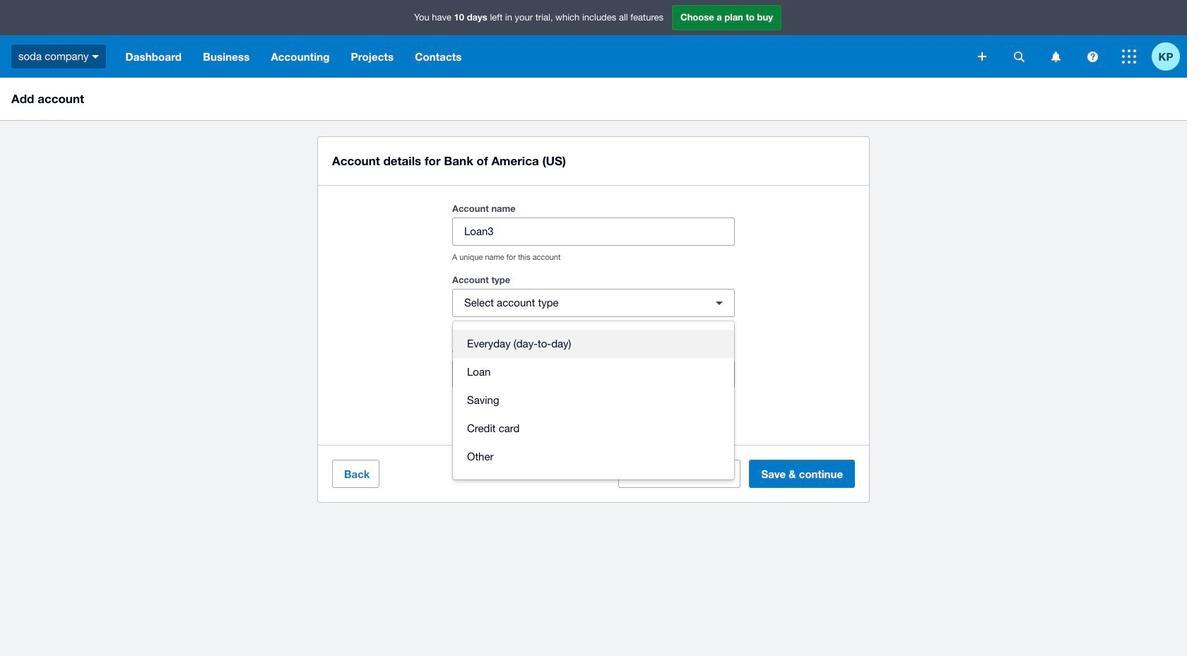 Task type: locate. For each thing, give the bounding box(es) containing it.
list box
[[453, 322, 734, 480]]

svg image
[[1014, 51, 1024, 62]]

group
[[453, 322, 734, 480]]

svg image
[[1122, 49, 1136, 64], [1051, 51, 1060, 62], [1087, 51, 1098, 62], [978, 52, 986, 61], [92, 55, 99, 58]]

e.g. Business Account field
[[453, 218, 734, 245]]

banner
[[0, 0, 1187, 78]]



Task type: vqa. For each thing, say whether or not it's contained in the screenshot.
group
yes



